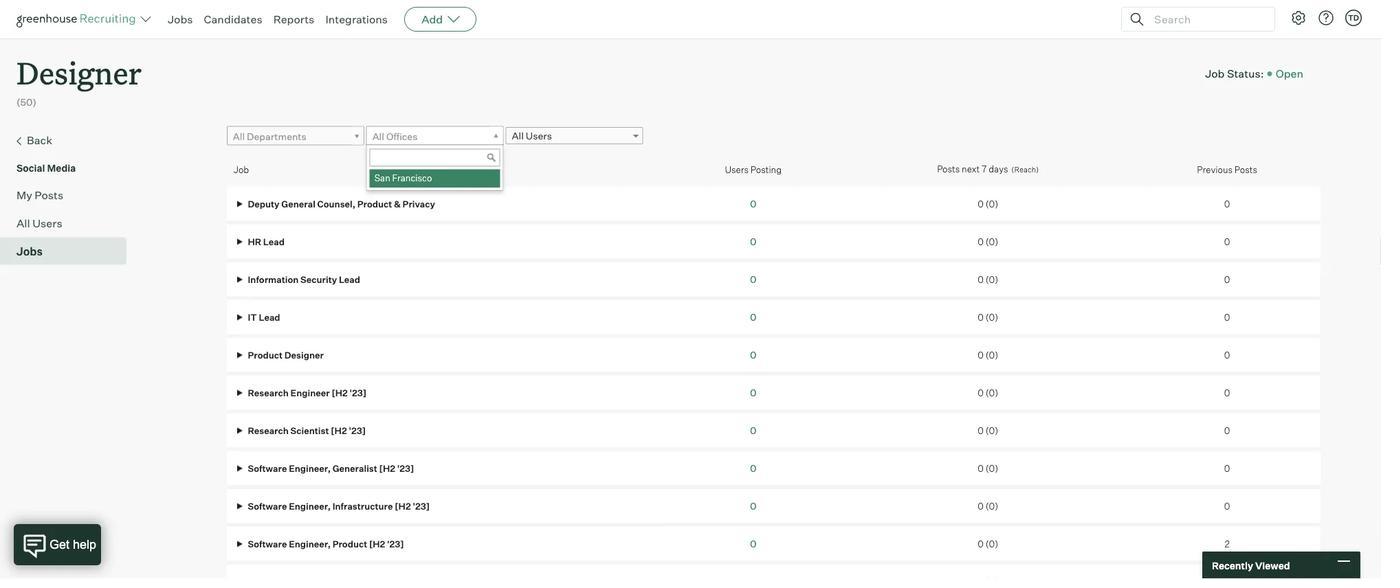 Task type: vqa. For each thing, say whether or not it's contained in the screenshot.
the rightmost from
no



Task type: locate. For each thing, give the bounding box(es) containing it.
0 vertical spatial engineer,
[[289, 463, 331, 474]]

designer down 'greenhouse recruiting' "image"
[[17, 52, 142, 93]]

lead right the hr
[[263, 236, 285, 247]]

(0) for deputy general counsel, product & privacy
[[986, 198, 999, 209]]

research
[[248, 387, 289, 398], [248, 425, 289, 436]]

3 engineer, from the top
[[289, 539, 331, 550]]

information security lead
[[246, 274, 360, 285]]

posting
[[751, 164, 782, 175]]

6 (0) from the top
[[986, 387, 999, 398]]

jobs link down my posts link
[[17, 243, 121, 260]]

6 0 link from the top
[[750, 387, 757, 399]]

9 0 link from the top
[[750, 500, 757, 512]]

7
[[982, 164, 987, 175]]

0 link for research scientist [h2 '23]
[[750, 425, 757, 437]]

2 engineer, from the top
[[289, 501, 331, 512]]

1 horizontal spatial all users link
[[506, 127, 643, 145]]

8 0 (0) from the top
[[978, 463, 999, 474]]

1 horizontal spatial jobs link
[[168, 12, 193, 26]]

research down product designer
[[248, 387, 289, 398]]

1 horizontal spatial all users
[[512, 130, 552, 142]]

5 0 (0) from the top
[[978, 350, 999, 361]]

(0) for research engineer [h2 '23]
[[986, 387, 999, 398]]

engineer, down 'software engineer, infrastructure [h2 '23]'
[[289, 539, 331, 550]]

1 vertical spatial all users link
[[17, 215, 121, 232]]

1 0 link from the top
[[750, 198, 757, 210]]

research left scientist
[[248, 425, 289, 436]]

(0) for research scientist [h2 '23]
[[986, 425, 999, 436]]

social
[[17, 162, 45, 174]]

posts
[[937, 164, 960, 175], [1235, 164, 1258, 175], [35, 188, 63, 202]]

posts left next
[[937, 164, 960, 175]]

'23] right infrastructure
[[413, 501, 430, 512]]

10 (0) from the top
[[986, 539, 999, 550]]

information
[[248, 274, 299, 285]]

(reach)
[[1012, 165, 1039, 174]]

0 (0) for research scientist [h2 '23]
[[978, 425, 999, 436]]

0 link for software engineer, infrastructure [h2 '23]
[[750, 500, 757, 512]]

None text field
[[370, 149, 500, 167]]

departments
[[247, 130, 306, 142]]

0 link for information security lead
[[750, 273, 757, 286]]

1 vertical spatial product
[[248, 350, 283, 361]]

jobs left candidates
[[168, 12, 193, 26]]

3 (0) from the top
[[986, 274, 999, 285]]

1 0 (0) from the top
[[978, 198, 999, 209]]

san francisco option
[[370, 170, 500, 188]]

7 0 link from the top
[[750, 425, 757, 437]]

posts right "my"
[[35, 188, 63, 202]]

0 vertical spatial research
[[248, 387, 289, 398]]

0 horizontal spatial jobs link
[[17, 243, 121, 260]]

0 horizontal spatial all users
[[17, 216, 62, 230]]

viewed
[[1256, 560, 1290, 572]]

lead right it
[[259, 312, 280, 323]]

(0)
[[986, 198, 999, 209], [986, 236, 999, 247], [986, 274, 999, 285], [986, 312, 999, 323], [986, 350, 999, 361], [986, 387, 999, 398], [986, 425, 999, 436], [986, 463, 999, 474], [986, 501, 999, 512], [986, 539, 999, 550]]

3 software from the top
[[248, 539, 287, 550]]

engineer, for generalist
[[289, 463, 331, 474]]

it lead
[[246, 312, 280, 323]]

engineer,
[[289, 463, 331, 474], [289, 501, 331, 512], [289, 539, 331, 550]]

0 vertical spatial users
[[526, 130, 552, 142]]

0 vertical spatial all users link
[[506, 127, 643, 145]]

security
[[301, 274, 337, 285]]

software
[[248, 463, 287, 474], [248, 501, 287, 512], [248, 539, 287, 550]]

designer up research engineer [h2 '23]
[[285, 350, 324, 361]]

0
[[750, 198, 757, 210], [978, 198, 984, 209], [1225, 198, 1230, 209], [750, 236, 757, 248], [978, 236, 984, 247], [1225, 236, 1230, 247], [750, 273, 757, 286], [978, 274, 984, 285], [1225, 274, 1230, 285], [750, 311, 757, 323], [978, 312, 984, 323], [1225, 312, 1230, 323], [750, 349, 757, 361], [978, 350, 984, 361], [1225, 350, 1230, 361], [750, 387, 757, 399], [978, 387, 984, 398], [1225, 387, 1230, 398], [750, 425, 757, 437], [978, 425, 984, 436], [1225, 425, 1230, 436], [750, 463, 757, 475], [978, 463, 984, 474], [1225, 463, 1230, 474], [750, 500, 757, 512], [978, 501, 984, 512], [1225, 501, 1230, 512], [750, 538, 757, 550], [978, 539, 984, 550]]

hr lead
[[246, 236, 285, 247]]

[h2 right infrastructure
[[395, 501, 411, 512]]

deputy
[[248, 198, 280, 209]]

recently
[[1212, 560, 1254, 572]]

td button
[[1343, 7, 1365, 29]]

'23]
[[350, 387, 367, 398], [349, 425, 366, 436], [397, 463, 414, 474], [413, 501, 430, 512], [387, 539, 404, 550]]

2 software from the top
[[248, 501, 287, 512]]

8 0 link from the top
[[750, 463, 757, 475]]

1 horizontal spatial job
[[1206, 67, 1225, 81]]

[h2 for product
[[369, 539, 385, 550]]

[h2
[[332, 387, 348, 398], [331, 425, 347, 436], [379, 463, 395, 474], [395, 501, 411, 512], [369, 539, 385, 550]]

lead for it lead
[[259, 312, 280, 323]]

[h2 right engineer on the bottom left of the page
[[332, 387, 348, 398]]

0 vertical spatial all users
[[512, 130, 552, 142]]

[h2 right generalist
[[379, 463, 395, 474]]

san
[[375, 173, 390, 184]]

0 vertical spatial job
[[1206, 67, 1225, 81]]

0 (0) for product designer
[[978, 350, 999, 361]]

9 0 (0) from the top
[[978, 501, 999, 512]]

0 link for deputy general counsel, product & privacy
[[750, 198, 757, 210]]

privacy
[[403, 198, 435, 209]]

0 vertical spatial product
[[357, 198, 392, 209]]

10 0 (0) from the top
[[978, 539, 999, 550]]

1 vertical spatial research
[[248, 425, 289, 436]]

5 (0) from the top
[[986, 350, 999, 361]]

1 vertical spatial jobs link
[[17, 243, 121, 260]]

add
[[422, 12, 443, 26]]

2 vertical spatial engineer,
[[289, 539, 331, 550]]

jobs
[[168, 12, 193, 26], [17, 245, 43, 258]]

'23] down infrastructure
[[387, 539, 404, 550]]

0 link for research engineer [h2 '23]
[[750, 387, 757, 399]]

0 (0) for software engineer, generalist [h2 '23]
[[978, 463, 999, 474]]

days
[[989, 164, 1008, 175]]

[h2 right scientist
[[331, 425, 347, 436]]

reports
[[273, 12, 315, 26]]

1 horizontal spatial designer
[[285, 350, 324, 361]]

7 (0) from the top
[[986, 425, 999, 436]]

2 0 (0) from the top
[[978, 236, 999, 247]]

1 horizontal spatial jobs
[[168, 12, 193, 26]]

all users link
[[506, 127, 643, 145], [17, 215, 121, 232]]

product down 'software engineer, infrastructure [h2 '23]'
[[333, 539, 367, 550]]

general
[[281, 198, 316, 209]]

candidates link
[[204, 12, 262, 26]]

4 0 (0) from the top
[[978, 312, 999, 323]]

add button
[[404, 7, 477, 32]]

0 vertical spatial designer
[[17, 52, 142, 93]]

2 0 link from the top
[[750, 236, 757, 248]]

lead right 'security'
[[339, 274, 360, 285]]

product
[[357, 198, 392, 209], [248, 350, 283, 361], [333, 539, 367, 550]]

software for software engineer, product [h2 '23]
[[248, 539, 287, 550]]

[h2 down infrastructure
[[369, 539, 385, 550]]

1 horizontal spatial posts
[[937, 164, 960, 175]]

0 vertical spatial software
[[248, 463, 287, 474]]

1 vertical spatial users
[[725, 164, 749, 175]]

4 (0) from the top
[[986, 312, 999, 323]]

job left status:
[[1206, 67, 1225, 81]]

0 horizontal spatial posts
[[35, 188, 63, 202]]

counsel,
[[317, 198, 356, 209]]

4 0 link from the top
[[750, 311, 757, 323]]

9 (0) from the top
[[986, 501, 999, 512]]

2 vertical spatial software
[[248, 539, 287, 550]]

all departments
[[233, 130, 306, 142]]

3 0 (0) from the top
[[978, 274, 999, 285]]

offices
[[386, 130, 418, 142]]

jobs link
[[168, 12, 193, 26], [17, 243, 121, 260]]

0 link for it lead
[[750, 311, 757, 323]]

1 horizontal spatial users
[[526, 130, 552, 142]]

2 vertical spatial product
[[333, 539, 367, 550]]

product left &
[[357, 198, 392, 209]]

1 vertical spatial job
[[234, 164, 249, 175]]

0 (0) for hr lead
[[978, 236, 999, 247]]

all
[[512, 130, 524, 142], [233, 130, 245, 142], [372, 130, 384, 142], [17, 216, 30, 230]]

designer
[[17, 52, 142, 93], [285, 350, 324, 361]]

'23] for generalist
[[397, 463, 414, 474]]

jobs down "my"
[[17, 245, 43, 258]]

0 vertical spatial lead
[[263, 236, 285, 247]]

software for software engineer, infrastructure [h2 '23]
[[248, 501, 287, 512]]

3 0 link from the top
[[750, 273, 757, 286]]

[h2 for infrastructure
[[395, 501, 411, 512]]

10 0 link from the top
[[750, 538, 757, 550]]

1 research from the top
[[248, 387, 289, 398]]

1 vertical spatial jobs
[[17, 245, 43, 258]]

0 (0) for research engineer [h2 '23]
[[978, 387, 999, 398]]

job status:
[[1206, 67, 1264, 81]]

0 horizontal spatial all users link
[[17, 215, 121, 232]]

0 vertical spatial jobs link
[[168, 12, 193, 26]]

job up deputy
[[234, 164, 249, 175]]

my
[[17, 188, 32, 202]]

users
[[526, 130, 552, 142], [725, 164, 749, 175], [32, 216, 62, 230]]

8 (0) from the top
[[986, 463, 999, 474]]

all offices
[[372, 130, 418, 142]]

posts right previous in the right of the page
[[1235, 164, 1258, 175]]

2 research from the top
[[248, 425, 289, 436]]

engineer, down scientist
[[289, 463, 331, 474]]

software engineer, infrastructure [h2 '23]
[[246, 501, 430, 512]]

1 (0) from the top
[[986, 198, 999, 209]]

2 horizontal spatial users
[[725, 164, 749, 175]]

1 vertical spatial designer
[[285, 350, 324, 361]]

0 horizontal spatial job
[[234, 164, 249, 175]]

0 horizontal spatial users
[[32, 216, 62, 230]]

5 0 link from the top
[[750, 349, 757, 361]]

0 horizontal spatial designer
[[17, 52, 142, 93]]

jobs link left candidates
[[168, 12, 193, 26]]

1 vertical spatial all users
[[17, 216, 62, 230]]

2 horizontal spatial posts
[[1235, 164, 1258, 175]]

'23] right generalist
[[397, 463, 414, 474]]

2 vertical spatial users
[[32, 216, 62, 230]]

engineer
[[291, 387, 330, 398]]

6 0 (0) from the top
[[978, 387, 999, 398]]

1 vertical spatial software
[[248, 501, 287, 512]]

1 engineer, from the top
[[289, 463, 331, 474]]

1 vertical spatial engineer,
[[289, 501, 331, 512]]

7 0 (0) from the top
[[978, 425, 999, 436]]

engineer, up software engineer, product [h2 '23]
[[289, 501, 331, 512]]

lead for hr lead
[[263, 236, 285, 247]]

integrations link
[[326, 12, 388, 26]]

san francisco list box
[[367, 170, 500, 188]]

job
[[1206, 67, 1225, 81], [234, 164, 249, 175]]

0 (0) for software engineer, infrastructure [h2 '23]
[[978, 501, 999, 512]]

0 link
[[750, 198, 757, 210], [750, 236, 757, 248], [750, 273, 757, 286], [750, 311, 757, 323], [750, 349, 757, 361], [750, 387, 757, 399], [750, 425, 757, 437], [750, 463, 757, 475], [750, 500, 757, 512], [750, 538, 757, 550]]

1 software from the top
[[248, 463, 287, 474]]

all users
[[512, 130, 552, 142], [17, 216, 62, 230]]

2 vertical spatial lead
[[259, 312, 280, 323]]

2 (0) from the top
[[986, 236, 999, 247]]

'23] for infrastructure
[[413, 501, 430, 512]]

all users for the bottommost all users link
[[17, 216, 62, 230]]

(50)
[[17, 96, 36, 108]]

engineer, for infrastructure
[[289, 501, 331, 512]]

(0) for software engineer, infrastructure [h2 '23]
[[986, 501, 999, 512]]

lead
[[263, 236, 285, 247], [339, 274, 360, 285], [259, 312, 280, 323]]

engineer, for product
[[289, 539, 331, 550]]

'23] for product
[[387, 539, 404, 550]]

0 horizontal spatial jobs
[[17, 245, 43, 258]]

product designer
[[246, 350, 324, 361]]

product down it lead in the bottom left of the page
[[248, 350, 283, 361]]

0 (0)
[[978, 198, 999, 209], [978, 236, 999, 247], [978, 274, 999, 285], [978, 312, 999, 323], [978, 350, 999, 361], [978, 387, 999, 398], [978, 425, 999, 436], [978, 463, 999, 474], [978, 501, 999, 512], [978, 539, 999, 550]]



Task type: describe. For each thing, give the bounding box(es) containing it.
td
[[1348, 13, 1360, 22]]

all departments link
[[227, 126, 364, 146]]

td button
[[1346, 10, 1362, 26]]

0 link for product designer
[[750, 349, 757, 361]]

0 link for software engineer, product [h2 '23]
[[750, 538, 757, 550]]

recently viewed
[[1212, 560, 1290, 572]]

status:
[[1227, 67, 1264, 81]]

(0) for hr lead
[[986, 236, 999, 247]]

san francisco
[[375, 173, 432, 184]]

posts for my posts
[[35, 188, 63, 202]]

1 vertical spatial lead
[[339, 274, 360, 285]]

my posts link
[[17, 187, 121, 203]]

candidates
[[204, 12, 262, 26]]

my posts
[[17, 188, 63, 202]]

2
[[1225, 539, 1230, 550]]

research engineer [h2 '23]
[[246, 387, 367, 398]]

previous
[[1197, 164, 1233, 175]]

&
[[394, 198, 401, 209]]

all users for the rightmost all users link
[[512, 130, 552, 142]]

designer link
[[17, 39, 142, 96]]

0 (0) for it lead
[[978, 312, 999, 323]]

(0) for software engineer, product [h2 '23]
[[986, 539, 999, 550]]

francisco
[[392, 173, 432, 184]]

previous posts
[[1197, 164, 1258, 175]]

(0) for product designer
[[986, 350, 999, 361]]

back
[[27, 133, 52, 147]]

infrastructure
[[333, 501, 393, 512]]

(0) for software engineer, generalist [h2 '23]
[[986, 463, 999, 474]]

(0) for it lead
[[986, 312, 999, 323]]

back link
[[17, 132, 121, 150]]

0 link for hr lead
[[750, 236, 757, 248]]

deputy general counsel, product & privacy
[[246, 198, 435, 209]]

users for the rightmost all users link
[[526, 130, 552, 142]]

posts next 7 days (reach)
[[937, 164, 1039, 175]]

configure image
[[1291, 10, 1307, 26]]

research for scientist
[[248, 425, 289, 436]]

designer (50)
[[17, 52, 142, 108]]

it
[[248, 312, 257, 323]]

integrations
[[326, 12, 388, 26]]

0 vertical spatial jobs
[[168, 12, 193, 26]]

0 (0) for deputy general counsel, product & privacy
[[978, 198, 999, 209]]

research scientist [h2 '23]
[[246, 425, 366, 436]]

all inside all departments link
[[233, 130, 245, 142]]

0 (0) for information security lead
[[978, 274, 999, 285]]

generalist
[[333, 463, 377, 474]]

next
[[962, 164, 980, 175]]

[h2 for generalist
[[379, 463, 395, 474]]

posts for previous posts
[[1235, 164, 1258, 175]]

0 link for software engineer, generalist [h2 '23]
[[750, 463, 757, 475]]

job for job status:
[[1206, 67, 1225, 81]]

all inside all offices link
[[372, 130, 384, 142]]

software engineer, generalist [h2 '23]
[[246, 463, 414, 474]]

greenhouse recruiting image
[[17, 11, 140, 28]]

0 (0) for software engineer, product [h2 '23]
[[978, 539, 999, 550]]

software for software engineer, generalist [h2 '23]
[[248, 463, 287, 474]]

'23] up generalist
[[349, 425, 366, 436]]

social media
[[17, 162, 76, 174]]

open
[[1276, 67, 1304, 81]]

research for engineer
[[248, 387, 289, 398]]

users for the bottommost all users link
[[32, 216, 62, 230]]

job for job
[[234, 164, 249, 175]]

media
[[47, 162, 76, 174]]

scientist
[[291, 425, 329, 436]]

reports link
[[273, 12, 315, 26]]

'23] right engineer on the bottom left of the page
[[350, 387, 367, 398]]

all offices link
[[366, 126, 504, 146]]

(0) for information security lead
[[986, 274, 999, 285]]

hr
[[248, 236, 261, 247]]

Search text field
[[1151, 9, 1263, 29]]

software engineer, product [h2 '23]
[[246, 539, 404, 550]]

users posting
[[725, 164, 782, 175]]



